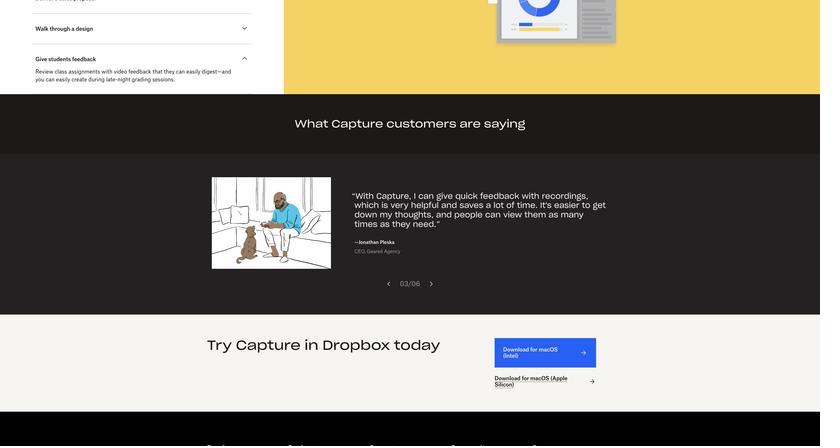 Task type: vqa. For each thing, say whether or not it's contained in the screenshot.
the bottommost Dropbox.
no



Task type: locate. For each thing, give the bounding box(es) containing it.
feedback inside review class assignments with video feedback that they can easily digest—and you can easily create during late-night grading sessions.
[[129, 68, 151, 75]]

they down very
[[392, 219, 411, 230]]

ceo, geared agency
[[355, 249, 400, 254]]

feedback up the grading at the top left of page
[[129, 68, 151, 75]]

geared
[[367, 249, 383, 254]]

grading
[[132, 76, 151, 83]]

and left saves
[[442, 201, 457, 211]]

1 horizontal spatial they
[[392, 219, 411, 230]]

they inside review class assignments with video feedback that they can easily digest—and you can easily create during late-night grading sessions.
[[164, 68, 175, 75]]

1 horizontal spatial for
[[531, 347, 538, 353]]

—jonathan pleska
[[355, 240, 395, 245]]

easily
[[186, 68, 200, 75], [56, 76, 70, 83]]

for inside the download for macos (apple silicon)
[[522, 376, 529, 382]]

people
[[455, 210, 483, 220]]

0 vertical spatial download
[[503, 347, 529, 353]]

can right 'that'
[[176, 68, 185, 75]]

1 horizontal spatial capture
[[332, 117, 383, 131]]

video
[[114, 68, 127, 75]]

with left it's
[[522, 191, 540, 201]]

assignments
[[69, 68, 100, 75]]

in
[[305, 337, 319, 354]]

feedback
[[72, 56, 96, 63], [129, 68, 151, 75], [480, 191, 520, 201]]

1 horizontal spatial with
[[522, 191, 540, 201]]

with
[[102, 68, 112, 75], [522, 191, 540, 201]]

need."
[[413, 219, 440, 230]]

1 horizontal spatial a
[[486, 201, 491, 211]]

customers
[[387, 117, 457, 131]]

(apple
[[551, 376, 568, 382]]

a left design
[[71, 26, 74, 32]]

"with capture, i can give quick feedback with recordings, which is very helpful and saves a lot of time. it's easier to get down my thoughts, and people can view them as many times as they need."
[[352, 191, 606, 230]]

digest—and
[[202, 68, 231, 75]]

view
[[503, 210, 522, 220]]

footer
[[0, 428, 820, 447]]

saves
[[460, 201, 484, 211]]

easily left digest—and
[[186, 68, 200, 75]]

0 vertical spatial they
[[164, 68, 175, 75]]

feedback up assignments
[[72, 56, 96, 63]]

macos for download for macos (intel)
[[539, 347, 558, 353]]

0 vertical spatial capture
[[332, 117, 383, 131]]

1 vertical spatial a
[[486, 201, 491, 211]]

macos left (apple
[[531, 376, 550, 382]]

1 horizontal spatial easily
[[186, 68, 200, 75]]

a left the lot
[[486, 201, 491, 211]]

them
[[525, 210, 546, 220]]

macos inside the download for macos (intel)
[[539, 347, 558, 353]]

that
[[153, 68, 163, 75]]

download for macos (intel) link
[[495, 339, 596, 368]]

1 horizontal spatial feedback
[[129, 68, 151, 75]]

1 vertical spatial they
[[392, 219, 411, 230]]

my
[[380, 210, 392, 220]]

0 vertical spatial for
[[531, 347, 538, 353]]

feedback up the "view"
[[480, 191, 520, 201]]

night
[[117, 76, 130, 83]]

2 vertical spatial feedback
[[480, 191, 520, 201]]

with up late-
[[102, 68, 112, 75]]

0 horizontal spatial a
[[71, 26, 74, 32]]

as up "pleska"
[[380, 219, 390, 230]]

download for macos (apple silicon)
[[495, 376, 568, 389]]

sessions.
[[152, 76, 175, 83]]

a
[[71, 26, 74, 32], [486, 201, 491, 211]]

can
[[176, 68, 185, 75], [46, 76, 55, 83], [419, 191, 434, 201], [485, 210, 501, 220]]

1 vertical spatial macos
[[531, 376, 550, 382]]

easily down class on the left
[[56, 76, 70, 83]]

for
[[531, 347, 538, 353], [522, 376, 529, 382]]

0 horizontal spatial feedback
[[72, 56, 96, 63]]

1 vertical spatial for
[[522, 376, 529, 382]]

0 horizontal spatial with
[[102, 68, 112, 75]]

download inside the download for macos (intel)
[[503, 347, 529, 353]]

review class assignments with video feedback that they can easily digest—and you can easily create during late-night grading sessions.
[[35, 68, 231, 83]]

for for (intel)
[[531, 347, 538, 353]]

try
[[207, 337, 232, 354]]

saying
[[484, 117, 526, 131]]

download inside the download for macos (apple silicon)
[[495, 376, 521, 382]]

with inside review class assignments with video feedback that they can easily digest—and you can easily create during late-night grading sessions.
[[102, 68, 112, 75]]

2 horizontal spatial feedback
[[480, 191, 520, 201]]

1 vertical spatial easily
[[56, 76, 70, 83]]

capture for try
[[236, 337, 301, 354]]

of
[[507, 201, 515, 211]]

they up sessions.
[[164, 68, 175, 75]]

you
[[35, 76, 44, 83]]

agency
[[384, 249, 400, 254]]

helpful
[[411, 201, 439, 211]]

easier
[[554, 201, 580, 211]]

they
[[164, 68, 175, 75], [392, 219, 411, 230]]

download
[[503, 347, 529, 353], [495, 376, 521, 382]]

it's
[[540, 201, 552, 211]]

they inside "with capture, i can give quick feedback with recordings, which is very helpful and saves a lot of time. it's easier to get down my thoughts, and people can view them as many times as they need."
[[392, 219, 411, 230]]

and
[[442, 201, 457, 211], [436, 210, 452, 220]]

review
[[35, 68, 53, 75]]

as right them
[[549, 210, 559, 220]]

0 vertical spatial macos
[[539, 347, 558, 353]]

to
[[582, 201, 591, 211]]

a man sits on a bench, looking at phone, with a dog looking up at him image
[[212, 178, 331, 269]]

macos up (apple
[[539, 347, 558, 353]]

macos inside the download for macos (apple silicon)
[[531, 376, 550, 382]]

0 horizontal spatial they
[[164, 68, 175, 75]]

for right silicon)
[[522, 376, 529, 382]]

macos
[[539, 347, 558, 353], [531, 376, 550, 382]]

as
[[549, 210, 559, 220], [380, 219, 390, 230]]

walk through a design
[[35, 26, 93, 32]]

which
[[355, 201, 379, 211]]

capture,
[[377, 191, 411, 201]]

give students feedback
[[35, 56, 96, 63]]

1 vertical spatial with
[[522, 191, 540, 201]]

capture
[[332, 117, 383, 131], [236, 337, 301, 354]]

"with
[[352, 191, 374, 201]]

download for download for macos (apple silicon)
[[495, 376, 521, 382]]

times
[[355, 219, 378, 230]]

1 vertical spatial download
[[495, 376, 521, 382]]

and down give
[[436, 210, 452, 220]]

for right (intel)
[[531, 347, 538, 353]]

0 vertical spatial with
[[102, 68, 112, 75]]

for inside the download for macos (intel)
[[531, 347, 538, 353]]

lot
[[494, 201, 504, 211]]

0 horizontal spatial for
[[522, 376, 529, 382]]

capture for what
[[332, 117, 383, 131]]

0 horizontal spatial capture
[[236, 337, 301, 354]]

1 vertical spatial feedback
[[129, 68, 151, 75]]

during
[[88, 76, 105, 83]]

students
[[48, 56, 71, 63]]

1 vertical spatial capture
[[236, 337, 301, 354]]



Task type: describe. For each thing, give the bounding box(es) containing it.
0 vertical spatial easily
[[186, 68, 200, 75]]

can down review
[[46, 76, 55, 83]]

create
[[72, 76, 87, 83]]

through
[[50, 26, 70, 32]]

design
[[76, 26, 93, 32]]

feedback inside "with capture, i can give quick feedback with recordings, which is very helpful and saves a lot of time. it's easier to get down my thoughts, and people can view them as many times as they need."
[[480, 191, 520, 201]]

for for (apple
[[522, 376, 529, 382]]

down
[[355, 210, 377, 220]]

0 vertical spatial feedback
[[72, 56, 96, 63]]

today
[[394, 337, 440, 354]]

give
[[437, 191, 453, 201]]

give
[[35, 56, 47, 63]]

download for download for macos (intel)
[[503, 347, 529, 353]]

download for macos (intel)
[[503, 347, 558, 360]]

very
[[391, 201, 409, 211]]

what capture customers are saying
[[295, 117, 526, 131]]

dropbox
[[323, 337, 390, 354]]

i
[[414, 191, 416, 201]]

a screenshot of chart, with a circle drawn over part of the image and the dropbox capture toolbar image
[[300, 0, 805, 79]]

pleska
[[380, 240, 395, 245]]

thoughts,
[[395, 210, 434, 220]]

late-
[[106, 76, 117, 83]]

download for macos (apple silicon) link
[[495, 376, 596, 389]]

walk
[[35, 26, 48, 32]]

0 horizontal spatial easily
[[56, 76, 70, 83]]

is
[[382, 201, 388, 211]]

silicon)
[[495, 382, 514, 389]]

can left the "view"
[[485, 210, 501, 220]]

0 vertical spatial a
[[71, 26, 74, 32]]

can right i
[[419, 191, 434, 201]]

recordings,
[[542, 191, 589, 201]]

—jonathan
[[355, 240, 379, 245]]

03/06
[[400, 280, 420, 288]]

are
[[460, 117, 481, 131]]

time.
[[517, 201, 538, 211]]

quick
[[456, 191, 478, 201]]

what
[[295, 117, 328, 131]]

macos for download for macos (apple silicon)
[[531, 376, 550, 382]]

a inside "with capture, i can give quick feedback with recordings, which is very helpful and saves a lot of time. it's easier to get down my thoughts, and people can view them as many times as they need."
[[486, 201, 491, 211]]

many
[[561, 210, 584, 220]]

with inside "with capture, i can give quick feedback with recordings, which is very helpful and saves a lot of time. it's easier to get down my thoughts, and people can view them as many times as they need."
[[522, 191, 540, 201]]

0 horizontal spatial as
[[380, 219, 390, 230]]

(intel)
[[503, 353, 519, 360]]

class
[[55, 68, 67, 75]]

ceo,
[[355, 249, 366, 254]]

1 horizontal spatial as
[[549, 210, 559, 220]]

get
[[593, 201, 606, 211]]

try capture in dropbox today
[[207, 337, 440, 354]]



